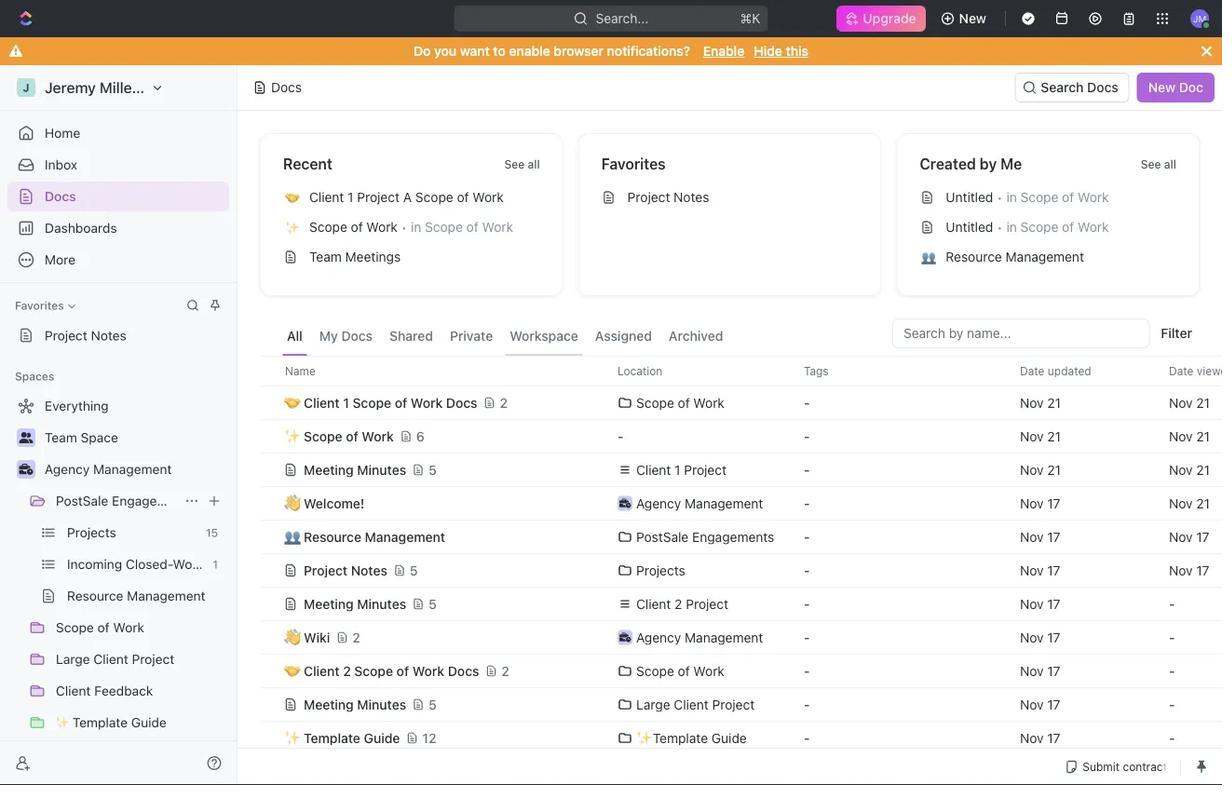 Task type: vqa. For each thing, say whether or not it's contained in the screenshot.
"Projects" link
yes



Task type: describe. For each thing, give the bounding box(es) containing it.
client 2 project
[[636, 596, 729, 612]]

user group image
[[19, 432, 33, 444]]

management up search by name... text box
[[1006, 249, 1085, 265]]

client 1 project a scope of work
[[309, 190, 504, 205]]

me
[[1001, 155, 1023, 173]]

✨ template guide link
[[56, 708, 226, 738]]

large inside sidebar navigation
[[56, 652, 90, 667]]

1 horizontal spatial template
[[304, 731, 361, 746]]

postsale inside tree
[[56, 493, 108, 509]]

11 row from the top
[[260, 686, 1223, 724]]

jm button
[[1185, 4, 1215, 34]]

upgrade link
[[837, 6, 926, 32]]

incoming closed-won deals
[[67, 557, 237, 572]]

favorites inside button
[[15, 299, 64, 312]]

projects link
[[67, 518, 198, 548]]

meeting minutes for large client project
[[304, 697, 406, 712]]

client 1 scope of work docs
[[304, 395, 478, 410]]

management inside button
[[365, 529, 445, 545]]

incoming closed-won deals link
[[67, 550, 237, 580]]

table containing client 1 scope of work docs
[[260, 356, 1223, 786]]

agency management inside sidebar navigation
[[45, 462, 172, 477]]

date updated
[[1020, 365, 1092, 378]]

client feedback link
[[56, 677, 226, 706]]

spaces
[[15, 370, 54, 383]]

template guide
[[304, 731, 400, 746]]

project notes inside sidebar navigation
[[45, 328, 127, 343]]

team for team space
[[45, 430, 77, 445]]

dashboards link
[[7, 213, 229, 243]]

team space link
[[45, 423, 226, 453]]

assigned button
[[591, 319, 657, 356]]

template inside sidebar navigation
[[72, 715, 128, 731]]

j
[[23, 81, 29, 94]]

scope of work • in scope of work
[[309, 219, 513, 235]]

5 for large client project
[[429, 697, 437, 712]]

closed-
[[126, 557, 173, 572]]

✨ inside row
[[636, 731, 649, 746]]

enable
[[509, 43, 550, 59]]

see for recent
[[504, 157, 525, 171]]

0 vertical spatial project notes link
[[594, 183, 866, 212]]

meetings
[[345, 249, 401, 265]]

docs inside button
[[341, 328, 373, 344]]

see all for created by me
[[1141, 157, 1177, 171]]

postsale engagements inside tree
[[56, 493, 194, 509]]

5 for client 2 project
[[429, 596, 437, 612]]

all for recent
[[528, 157, 540, 171]]

guide inside tree
[[131, 715, 167, 731]]

✨ inside tree
[[56, 715, 69, 731]]

1 untitled from the top
[[946, 190, 994, 205]]

• inside scope of work • in scope of work
[[402, 220, 407, 234]]

client for client 1 project a scope of work
[[309, 190, 344, 205]]

agency for -
[[636, 630, 681, 645]]

team for team meetings
[[309, 249, 342, 265]]

team meetings link
[[276, 242, 548, 272]]

2 horizontal spatial guide
[[712, 731, 747, 746]]

2 for client 1 scope of work docs
[[500, 395, 508, 410]]

meeting minutes for client 2 project
[[304, 596, 406, 612]]

management down client 2 project
[[685, 630, 764, 645]]

postsale engagements inside 'table'
[[636, 529, 775, 545]]

postsale engagements link
[[56, 486, 194, 516]]

1 horizontal spatial ✨ template guide
[[636, 731, 747, 746]]

workspace inside button
[[510, 328, 579, 344]]

more
[[45, 252, 76, 267]]

team space
[[45, 430, 118, 445]]

tara shultz's workspace, , element
[[17, 78, 35, 97]]

search docs
[[1041, 80, 1119, 95]]

hide
[[754, 43, 783, 59]]

my docs button
[[315, 319, 377, 356]]

docs inside sidebar navigation
[[45, 189, 76, 204]]

new button
[[933, 4, 998, 34]]

row containing template guide
[[260, 720, 1223, 757]]

scope of work down location
[[636, 395, 725, 410]]

workspace button
[[505, 319, 583, 356]]

want
[[460, 43, 490, 59]]

location
[[618, 365, 663, 378]]

client 2 scope of work docs
[[304, 663, 479, 679]]

2 for wiki
[[353, 630, 361, 645]]

viewe
[[1197, 365, 1223, 378]]

work inside sidebar navigation
[[113, 620, 144, 636]]

jeremy miller's workspace
[[45, 79, 231, 96]]

client 1 project
[[636, 462, 727, 478]]

6
[[416, 429, 425, 444]]

large client project inside tree
[[56, 652, 175, 667]]

client for client 2 scope of work docs
[[304, 663, 340, 679]]

Search by name... text field
[[904, 320, 1139, 348]]

notifications?
[[607, 43, 691, 59]]

private
[[450, 328, 493, 344]]

row containing scope of work
[[260, 418, 1223, 455]]

welcome! button
[[283, 487, 595, 520]]

resource for resource management link
[[67, 588, 123, 604]]

new for new doc
[[1149, 80, 1176, 95]]

shared
[[390, 328, 433, 344]]

minutes for client 2 project
[[357, 596, 406, 612]]

⌘k
[[741, 11, 761, 26]]

2 horizontal spatial resource
[[946, 249, 1002, 265]]

workspace inside sidebar navigation
[[154, 79, 231, 96]]

tab list containing all
[[282, 319, 728, 356]]

date viewe
[[1169, 365, 1223, 378]]

project notes inside 'table'
[[304, 563, 388, 578]]

favorites button
[[7, 294, 83, 317]]

✨ template guide inside sidebar navigation
[[56, 715, 167, 731]]

new doc button
[[1138, 73, 1215, 103]]

resource management for resource management button on the bottom of page
[[304, 529, 445, 545]]

see all button for recent
[[497, 153, 548, 175]]

12
[[422, 731, 437, 746]]

incoming
[[67, 557, 122, 572]]

name
[[285, 365, 316, 378]]

client for client feedback
[[56, 684, 91, 699]]

🤝
[[285, 191, 297, 205]]

minutes for client 1 project
[[357, 462, 406, 478]]

business time image for nov 21
[[619, 499, 631, 508]]

2 horizontal spatial project notes
[[628, 190, 710, 205]]

won
[[173, 557, 200, 572]]

client feedback
[[56, 684, 153, 699]]

management down client 1 project
[[685, 496, 764, 511]]

everything
[[45, 398, 109, 414]]

management down team space link
[[93, 462, 172, 477]]

search...
[[596, 11, 649, 26]]

tree inside sidebar navigation
[[7, 391, 237, 786]]

created
[[920, 155, 976, 173]]

this
[[786, 43, 809, 59]]

filter button
[[1154, 319, 1200, 349]]

everything link
[[7, 391, 226, 421]]

wiki
[[304, 630, 330, 645]]

2 horizontal spatial resource management
[[946, 249, 1085, 265]]

0 vertical spatial business time image
[[19, 464, 33, 475]]

of inside tree
[[97, 620, 110, 636]]

updated
[[1048, 365, 1092, 378]]

row containing client 1 scope of work docs
[[260, 384, 1223, 422]]

you
[[434, 43, 457, 59]]

archived button
[[664, 319, 728, 356]]

all button
[[282, 319, 307, 356]]



Task type: locate. For each thing, give the bounding box(es) containing it.
see all
[[504, 157, 540, 171], [1141, 157, 1177, 171]]

meeting minutes up welcome!
[[304, 462, 406, 478]]

nov 21
[[1020, 395, 1061, 410], [1169, 395, 1210, 410], [1020, 429, 1061, 444], [1169, 429, 1210, 444], [1020, 462, 1061, 478], [1169, 462, 1210, 478], [1169, 496, 1210, 511]]

shared button
[[385, 319, 438, 356]]

minutes for large client project
[[357, 697, 406, 712]]

0 vertical spatial favorites
[[602, 155, 666, 173]]

0 vertical spatial project notes
[[628, 190, 710, 205]]

2 horizontal spatial notes
[[674, 190, 710, 205]]

1 horizontal spatial postsale
[[636, 529, 689, 545]]

2 all from the left
[[1165, 157, 1177, 171]]

row
[[260, 356, 1223, 387], [260, 384, 1223, 422], [260, 418, 1223, 455], [260, 451, 1223, 489], [260, 486, 1223, 520], [260, 520, 1223, 554], [260, 552, 1223, 589], [260, 586, 1223, 623], [260, 619, 1223, 656], [260, 653, 1223, 690], [260, 686, 1223, 724], [260, 720, 1223, 757]]

assigned
[[595, 328, 652, 344]]

1 vertical spatial large
[[636, 697, 671, 712]]

enable
[[703, 43, 745, 59]]

postsale engagements up client 2 project
[[636, 529, 775, 545]]

1 horizontal spatial see
[[1141, 157, 1162, 171]]

1 horizontal spatial new
[[1149, 80, 1176, 95]]

docs inside 'button'
[[1088, 80, 1119, 95]]

new inside 'new doc' button
[[1149, 80, 1176, 95]]

space
[[81, 430, 118, 445]]

resource down welcome!
[[304, 529, 362, 545]]

filter
[[1161, 326, 1193, 341]]

1 see all from the left
[[504, 157, 540, 171]]

1 vertical spatial business time image
[[619, 499, 631, 508]]

2 minutes from the top
[[357, 596, 406, 612]]

large client project link
[[56, 645, 226, 675]]

date left updated
[[1020, 365, 1045, 378]]

1 horizontal spatial all
[[1165, 157, 1177, 171]]

0 horizontal spatial project notes link
[[7, 321, 229, 350]]

0 vertical spatial minutes
[[357, 462, 406, 478]]

resource down incoming at the bottom
[[67, 588, 123, 604]]

postsale engagements up the projects link
[[56, 493, 194, 509]]

meeting minutes for client 1 project
[[304, 462, 406, 478]]

1 vertical spatial new
[[1149, 80, 1176, 95]]

1 vertical spatial favorites
[[15, 299, 64, 312]]

4 row from the top
[[260, 451, 1223, 489]]

postsale up the projects link
[[56, 493, 108, 509]]

row containing welcome!
[[260, 486, 1223, 520]]

2 vertical spatial minutes
[[357, 697, 406, 712]]

resource inside button
[[304, 529, 362, 545]]

1 vertical spatial postsale engagements
[[636, 529, 775, 545]]

1 vertical spatial engagements
[[692, 529, 775, 545]]

0 horizontal spatial resource
[[67, 588, 123, 604]]

0 vertical spatial resource management
[[946, 249, 1085, 265]]

tree
[[7, 391, 237, 786]]

0 horizontal spatial new
[[959, 11, 987, 26]]

resource management inside sidebar navigation
[[67, 588, 206, 604]]

projects up client 2 project
[[636, 563, 686, 578]]

agency management for nov 21
[[636, 496, 764, 511]]

1 vertical spatial meeting
[[304, 596, 354, 612]]

0 horizontal spatial notes
[[91, 328, 127, 343]]

1 horizontal spatial date
[[1169, 365, 1194, 378]]

2 vertical spatial resource
[[67, 588, 123, 604]]

client for client 1 scope of work docs
[[304, 395, 340, 410]]

large client project inside 'table'
[[636, 697, 755, 712]]

row containing name
[[260, 356, 1223, 387]]

2 meeting minutes from the top
[[304, 596, 406, 612]]

0 horizontal spatial see all button
[[497, 153, 548, 175]]

scope inside sidebar navigation
[[56, 620, 94, 636]]

2 horizontal spatial template
[[653, 731, 708, 746]]

1 vertical spatial large client project
[[636, 697, 755, 712]]

see all button for created by me
[[1134, 153, 1184, 175]]

nov
[[1020, 395, 1044, 410], [1169, 395, 1193, 410], [1020, 429, 1044, 444], [1169, 429, 1193, 444], [1020, 462, 1044, 478], [1169, 462, 1193, 478], [1020, 496, 1044, 511], [1169, 496, 1193, 511], [1020, 529, 1044, 545], [1169, 529, 1193, 545], [1020, 563, 1044, 578], [1169, 563, 1193, 578], [1020, 596, 1044, 612], [1020, 630, 1044, 645], [1020, 663, 1044, 679], [1020, 697, 1044, 712], [1020, 731, 1044, 746]]

15
[[206, 526, 218, 540]]

scope of work inside tree
[[56, 620, 144, 636]]

private button
[[445, 319, 498, 356]]

management
[[1006, 249, 1085, 265], [93, 462, 172, 477], [685, 496, 764, 511], [365, 529, 445, 545], [127, 588, 206, 604], [685, 630, 764, 645]]

meeting for large client project
[[304, 697, 354, 712]]

agency management down space
[[45, 462, 172, 477]]

management down incoming closed-won deals link
[[127, 588, 206, 604]]

scope of work
[[636, 395, 725, 410], [304, 429, 394, 444], [56, 620, 144, 636], [636, 663, 725, 679]]

resource
[[946, 249, 1002, 265], [304, 529, 362, 545], [67, 588, 123, 604]]

row containing client 2 scope of work docs
[[260, 653, 1223, 690]]

engagements up client 2 project
[[692, 529, 775, 545]]

0 vertical spatial notes
[[674, 190, 710, 205]]

0 horizontal spatial large
[[56, 652, 90, 667]]

date for date updated
[[1020, 365, 1045, 378]]

meeting for client 1 project
[[304, 462, 354, 478]]

0 vertical spatial team
[[309, 249, 342, 265]]

docs link
[[7, 182, 229, 212]]

new right upgrade at the right of the page
[[959, 11, 987, 26]]

team inside sidebar navigation
[[45, 430, 77, 445]]

1 horizontal spatial see all button
[[1134, 153, 1184, 175]]

2 vertical spatial business time image
[[619, 633, 631, 643]]

2 see from the left
[[1141, 157, 1162, 171]]

9 row from the top
[[260, 619, 1223, 656]]

1 horizontal spatial see all
[[1141, 157, 1177, 171]]

feedback
[[94, 684, 153, 699]]

0 horizontal spatial engagements
[[112, 493, 194, 509]]

see all for recent
[[504, 157, 540, 171]]

2 vertical spatial agency
[[636, 630, 681, 645]]

2
[[500, 395, 508, 410], [675, 596, 683, 612], [353, 630, 361, 645], [343, 663, 351, 679], [502, 663, 510, 679]]

0 horizontal spatial favorites
[[15, 299, 64, 312]]

0 horizontal spatial project notes
[[45, 328, 127, 343]]

1 date from the left
[[1020, 365, 1045, 378]]

date inside button
[[1169, 365, 1194, 378]]

resource right 👥
[[946, 249, 1002, 265]]

new inside button
[[959, 11, 987, 26]]

2 untitled from the top
[[946, 219, 994, 235]]

team
[[309, 249, 342, 265], [45, 430, 77, 445]]

tab list
[[282, 319, 728, 356]]

resource management up search by name... text box
[[946, 249, 1085, 265]]

resource management down welcome!
[[304, 529, 445, 545]]

0 vertical spatial large client project
[[56, 652, 175, 667]]

new for new
[[959, 11, 987, 26]]

1 horizontal spatial project notes link
[[594, 183, 866, 212]]

engagements down agency management link
[[112, 493, 194, 509]]

1 vertical spatial postsale
[[636, 529, 689, 545]]

favorites
[[602, 155, 666, 173], [15, 299, 64, 312]]

workspace right miller's
[[154, 79, 231, 96]]

0 horizontal spatial see
[[504, 157, 525, 171]]

resource management for resource management link
[[67, 588, 206, 604]]

0 horizontal spatial all
[[528, 157, 540, 171]]

2 vertical spatial meeting minutes
[[304, 697, 406, 712]]

search docs button
[[1015, 73, 1130, 103]]

1 vertical spatial project notes
[[45, 328, 127, 343]]

✨ template guide
[[56, 715, 167, 731], [636, 731, 747, 746]]

meeting
[[304, 462, 354, 478], [304, 596, 354, 612], [304, 697, 354, 712]]

meeting for client 2 project
[[304, 596, 354, 612]]

large
[[56, 652, 90, 667], [636, 697, 671, 712]]

1 see from the left
[[504, 157, 525, 171]]

agency down team space
[[45, 462, 90, 477]]

all
[[287, 328, 303, 344]]

👥
[[921, 250, 934, 264]]

deals
[[203, 557, 237, 572]]

row containing wiki
[[260, 619, 1223, 656]]

agency for nov 21
[[636, 496, 681, 511]]

1 horizontal spatial ✨
[[285, 220, 297, 234]]

1 horizontal spatial postsale engagements
[[636, 529, 775, 545]]

new left doc
[[1149, 80, 1176, 95]]

0 horizontal spatial team
[[45, 430, 77, 445]]

2 vertical spatial resource management
[[67, 588, 206, 604]]

all for created by me
[[1165, 157, 1177, 171]]

project
[[357, 190, 400, 205], [628, 190, 670, 205], [45, 328, 87, 343], [684, 462, 727, 478], [304, 563, 348, 578], [686, 596, 729, 612], [132, 652, 175, 667], [712, 697, 755, 712]]

scope of work down client 1 scope of work docs
[[304, 429, 394, 444]]

resource management link
[[67, 581, 226, 611]]

my
[[319, 328, 338, 344]]

1 inside tree
[[213, 558, 218, 571]]

1 vertical spatial resource
[[304, 529, 362, 545]]

1 vertical spatial project notes link
[[7, 321, 229, 350]]

tags
[[804, 365, 829, 378]]

management down welcome! button on the left bottom of page
[[365, 529, 445, 545]]

1 horizontal spatial projects
[[636, 563, 686, 578]]

1 horizontal spatial project notes
[[304, 563, 388, 578]]

welcome!
[[304, 496, 365, 511]]

meeting minutes up template guide
[[304, 697, 406, 712]]

notes inside sidebar navigation
[[91, 328, 127, 343]]

1 untitled • in scope of work from the top
[[946, 190, 1109, 205]]

team meetings
[[309, 249, 401, 265]]

row containing project notes
[[260, 552, 1223, 589]]

agency inside tree
[[45, 462, 90, 477]]

resource inside tree
[[67, 588, 123, 604]]

0 horizontal spatial guide
[[131, 715, 167, 731]]

0 horizontal spatial workspace
[[154, 79, 231, 96]]

1 meeting from the top
[[304, 462, 354, 478]]

workspace
[[154, 79, 231, 96], [510, 328, 579, 344]]

agency management link
[[45, 455, 226, 485]]

minutes up client 2 scope of work docs
[[357, 596, 406, 612]]

2 for client 2 scope of work docs
[[502, 663, 510, 679]]

1 row from the top
[[260, 356, 1223, 387]]

scope of work up large client project link
[[56, 620, 144, 636]]

2 untitled • in scope of work from the top
[[946, 219, 1109, 235]]

0 vertical spatial agency
[[45, 462, 90, 477]]

0 horizontal spatial large client project
[[56, 652, 175, 667]]

agency management down client 1 project
[[636, 496, 764, 511]]

12 row from the top
[[260, 720, 1223, 757]]

•
[[997, 191, 1003, 205], [402, 220, 407, 234], [997, 220, 1003, 234]]

2 meeting from the top
[[304, 596, 354, 612]]

1 for client 1 project
[[675, 462, 681, 478]]

3 minutes from the top
[[357, 697, 406, 712]]

1 vertical spatial agency management
[[636, 496, 764, 511]]

agency down client 1 project
[[636, 496, 681, 511]]

17
[[1048, 496, 1061, 511], [1048, 529, 1061, 545], [1197, 529, 1210, 545], [1048, 563, 1061, 578], [1197, 563, 1210, 578], [1048, 596, 1061, 612], [1048, 630, 1061, 645], [1048, 663, 1061, 679], [1048, 697, 1061, 712], [1048, 731, 1061, 746]]

client for client 1 project
[[636, 462, 671, 478]]

0 horizontal spatial projects
[[67, 525, 116, 540]]

1 horizontal spatial favorites
[[602, 155, 666, 173]]

0 horizontal spatial ✨ template guide
[[56, 715, 167, 731]]

3 row from the top
[[260, 418, 1223, 455]]

1 vertical spatial projects
[[636, 563, 686, 578]]

10 row from the top
[[260, 653, 1223, 690]]

created by me
[[920, 155, 1023, 173]]

1 horizontal spatial engagements
[[692, 529, 775, 545]]

agency management
[[45, 462, 172, 477], [636, 496, 764, 511], [636, 630, 764, 645]]

archived
[[669, 328, 724, 344]]

1 see all button from the left
[[497, 153, 548, 175]]

resource for resource management button on the bottom of page
[[304, 529, 362, 545]]

1 vertical spatial minutes
[[357, 596, 406, 612]]

0 vertical spatial agency management
[[45, 462, 172, 477]]

table
[[260, 356, 1223, 786]]

a
[[403, 190, 412, 205]]

3 meeting from the top
[[304, 697, 354, 712]]

0 horizontal spatial see all
[[504, 157, 540, 171]]

home
[[45, 125, 80, 141]]

jeremy
[[45, 79, 96, 96]]

team left the meetings
[[309, 249, 342, 265]]

0 horizontal spatial template
[[72, 715, 128, 731]]

upgrade
[[863, 11, 917, 26]]

scope of work down client 2 project
[[636, 663, 725, 679]]

0 horizontal spatial date
[[1020, 365, 1045, 378]]

scope of work link
[[56, 613, 226, 643]]

date updated button
[[1009, 357, 1103, 386]]

search
[[1041, 80, 1084, 95]]

do you want to enable browser notifications? enable hide this
[[414, 43, 809, 59]]

2 see all button from the left
[[1134, 153, 1184, 175]]

-
[[804, 395, 810, 410], [618, 429, 624, 444], [804, 429, 810, 444], [804, 462, 810, 478], [804, 496, 810, 511], [804, 529, 810, 545], [804, 563, 810, 578], [804, 596, 810, 612], [1169, 596, 1175, 612], [804, 630, 810, 645], [1169, 630, 1175, 645], [804, 663, 810, 679], [1169, 663, 1175, 679], [804, 697, 810, 712], [1169, 697, 1175, 712], [804, 731, 810, 746], [1169, 731, 1175, 746]]

recent
[[283, 155, 333, 173]]

2 vertical spatial project notes
[[304, 563, 388, 578]]

minutes up welcome!
[[357, 462, 406, 478]]

1
[[348, 190, 354, 205], [343, 395, 349, 410], [675, 462, 681, 478], [213, 558, 218, 571]]

template
[[72, 715, 128, 731], [304, 731, 361, 746], [653, 731, 708, 746]]

of
[[457, 190, 469, 205], [1062, 190, 1075, 205], [351, 219, 363, 235], [467, 219, 479, 235], [1062, 219, 1075, 235], [395, 395, 407, 410], [678, 395, 690, 410], [346, 429, 359, 444], [97, 620, 110, 636], [397, 663, 409, 679], [678, 663, 690, 679]]

0 vertical spatial untitled
[[946, 190, 994, 205]]

large client project
[[56, 652, 175, 667], [636, 697, 755, 712]]

1 vertical spatial team
[[45, 430, 77, 445]]

1 vertical spatial agency
[[636, 496, 681, 511]]

0 horizontal spatial ✨
[[56, 715, 69, 731]]

6 row from the top
[[260, 520, 1223, 554]]

0 vertical spatial new
[[959, 11, 987, 26]]

0 vertical spatial postsale engagements
[[56, 493, 194, 509]]

team right user group icon on the left of the page
[[45, 430, 77, 445]]

agency down client 2 project
[[636, 630, 681, 645]]

dashboards
[[45, 220, 117, 236]]

1 meeting minutes from the top
[[304, 462, 406, 478]]

minutes down client 2 scope of work docs
[[357, 697, 406, 712]]

meeting up welcome!
[[304, 462, 354, 478]]

1 for client 1 scope of work docs
[[343, 395, 349, 410]]

8 row from the top
[[260, 586, 1223, 623]]

0 horizontal spatial postsale engagements
[[56, 493, 194, 509]]

sidebar navigation
[[0, 65, 241, 786]]

7 row from the top
[[260, 552, 1223, 589]]

projects inside sidebar navigation
[[67, 525, 116, 540]]

date inside button
[[1020, 365, 1045, 378]]

agency management for -
[[636, 630, 764, 645]]

1 horizontal spatial guide
[[364, 731, 400, 746]]

jm
[[1194, 13, 1207, 24]]

2 vertical spatial notes
[[351, 563, 388, 578]]

projects
[[67, 525, 116, 540], [636, 563, 686, 578]]

minutes
[[357, 462, 406, 478], [357, 596, 406, 612], [357, 697, 406, 712]]

0 horizontal spatial postsale
[[56, 493, 108, 509]]

0 horizontal spatial resource management
[[67, 588, 206, 604]]

browser
[[554, 43, 604, 59]]

2 row from the top
[[260, 384, 1223, 422]]

0 vertical spatial postsale
[[56, 493, 108, 509]]

tree containing everything
[[7, 391, 237, 786]]

work
[[473, 190, 504, 205], [1078, 190, 1109, 205], [367, 219, 398, 235], [482, 219, 513, 235], [1078, 219, 1109, 235], [411, 395, 443, 410], [694, 395, 725, 410], [362, 429, 394, 444], [113, 620, 144, 636], [413, 663, 445, 679], [694, 663, 725, 679]]

2 date from the left
[[1169, 365, 1194, 378]]

✨
[[285, 220, 297, 234], [56, 715, 69, 731], [636, 731, 649, 746]]

client
[[309, 190, 344, 205], [304, 395, 340, 410], [636, 462, 671, 478], [636, 596, 671, 612], [94, 652, 128, 667], [304, 663, 340, 679], [56, 684, 91, 699], [674, 697, 709, 712]]

2 horizontal spatial ✨
[[636, 731, 649, 746]]

date left viewe
[[1169, 365, 1194, 378]]

1 minutes from the top
[[357, 462, 406, 478]]

new doc
[[1149, 80, 1204, 95]]

project notes link
[[594, 183, 866, 212], [7, 321, 229, 350]]

to
[[493, 43, 506, 59]]

resource management up scope of work link at the left bottom of the page
[[67, 588, 206, 604]]

engagements inside postsale engagements link
[[112, 493, 194, 509]]

postsale down client 1 project
[[636, 529, 689, 545]]

see for created by me
[[1141, 157, 1162, 171]]

resource management inside button
[[304, 529, 445, 545]]

meeting up template guide
[[304, 697, 354, 712]]

business time image
[[19, 464, 33, 475], [619, 499, 631, 508], [619, 633, 631, 643]]

client for client 2 project
[[636, 596, 671, 612]]

row containing resource management
[[260, 520, 1223, 554]]

postsale inside row
[[636, 529, 689, 545]]

meeting minutes up the "wiki"
[[304, 596, 406, 612]]

5 row from the top
[[260, 486, 1223, 520]]

2 see all from the left
[[1141, 157, 1177, 171]]

projects up incoming at the bottom
[[67, 525, 116, 540]]

business time image for -
[[619, 633, 631, 643]]

filter button
[[1154, 319, 1200, 349]]

workspace right private
[[510, 328, 579, 344]]

1 horizontal spatial notes
[[351, 563, 388, 578]]

0 vertical spatial engagements
[[112, 493, 194, 509]]

5 for client 1 project
[[429, 462, 437, 478]]

doc
[[1180, 80, 1204, 95]]

date for date viewe
[[1169, 365, 1194, 378]]

home link
[[7, 118, 229, 148]]

1 horizontal spatial resource management
[[304, 529, 445, 545]]

by
[[980, 155, 997, 173]]

3 meeting minutes from the top
[[304, 697, 406, 712]]

scope
[[416, 190, 454, 205], [1021, 190, 1059, 205], [309, 219, 347, 235], [425, 219, 463, 235], [1021, 219, 1059, 235], [353, 395, 391, 410], [636, 395, 674, 410], [304, 429, 343, 444], [56, 620, 94, 636], [354, 663, 393, 679], [636, 663, 674, 679]]

0 vertical spatial resource
[[946, 249, 1002, 265]]

agency management down client 2 project
[[636, 630, 764, 645]]

miller's
[[100, 79, 150, 96]]

1 horizontal spatial workspace
[[510, 328, 579, 344]]

1 vertical spatial resource management
[[304, 529, 445, 545]]

1 for client 1 project a scope of work
[[348, 190, 354, 205]]

notes
[[674, 190, 710, 205], [91, 328, 127, 343], [351, 563, 388, 578]]

1 horizontal spatial team
[[309, 249, 342, 265]]

1 vertical spatial untitled
[[946, 219, 994, 235]]

1 vertical spatial meeting minutes
[[304, 596, 406, 612]]

1 all from the left
[[528, 157, 540, 171]]

1 vertical spatial untitled • in scope of work
[[946, 219, 1109, 235]]

resource management
[[946, 249, 1085, 265], [304, 529, 445, 545], [67, 588, 206, 604]]

meeting up the "wiki"
[[304, 596, 354, 612]]

0 vertical spatial projects
[[67, 525, 116, 540]]

do
[[414, 43, 431, 59]]

1 vertical spatial workspace
[[510, 328, 579, 344]]

1 horizontal spatial large
[[636, 697, 671, 712]]

5 for projects
[[410, 563, 418, 578]]

1 horizontal spatial resource
[[304, 529, 362, 545]]



